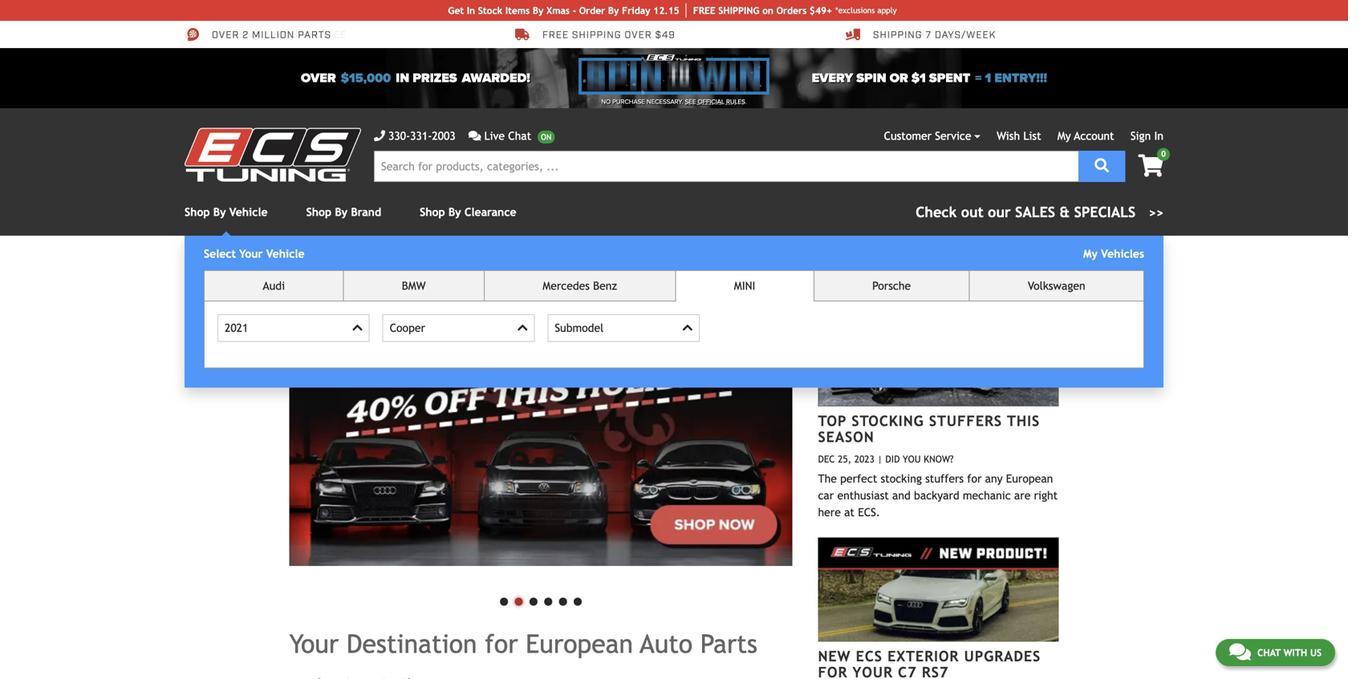 Task type: vqa. For each thing, say whether or not it's contained in the screenshot.
above on the left bottom of the page
no



Task type: locate. For each thing, give the bounding box(es) containing it.
1 vertical spatial chat
[[1258, 648, 1281, 659]]

porsche
[[873, 280, 911, 293]]

1 • from the left
[[497, 584, 512, 617]]

news
[[935, 275, 982, 295]]

by for shop by vehicle
[[213, 206, 226, 219]]

my left account
[[1058, 130, 1071, 142]]

0 vertical spatial vehicle
[[229, 206, 268, 219]]

1 vertical spatial vehicle
[[266, 248, 305, 261]]

brand
[[351, 206, 381, 219]]

match
[[246, 29, 281, 42]]

in right get
[[467, 5, 475, 16]]

.
[[746, 98, 747, 106]]

clearance
[[465, 206, 517, 219]]

live
[[484, 130, 505, 142]]

apply
[[878, 6, 897, 15]]

entry!!!
[[995, 71, 1048, 86]]

european up are at the right
[[1006, 473, 1053, 485]]

$49+
[[810, 5, 832, 16]]

shop for shop by brand
[[306, 206, 332, 219]]

customer
[[884, 130, 932, 142]]

submodel
[[555, 322, 604, 335]]

shop for shop by vehicle
[[185, 206, 210, 219]]

over left 2
[[212, 29, 239, 42]]

get
[[448, 5, 464, 16]]

0 vertical spatial over
[[212, 29, 239, 42]]

shop left clearance
[[420, 206, 445, 219]]

1 horizontal spatial over
[[301, 71, 336, 86]]

2 horizontal spatial your
[[853, 665, 893, 680]]

every spin or $1 spent = 1 entry!!!
[[812, 71, 1048, 86]]

shipping
[[572, 29, 622, 42]]

the
[[818, 473, 837, 485]]

1 horizontal spatial chat
[[1258, 648, 1281, 659]]

2 shop from the left
[[306, 206, 332, 219]]

my left vehicles
[[1084, 248, 1098, 261]]

lifetime tech support
[[543, 29, 671, 42]]

over 2 million parts
[[212, 29, 331, 42]]

over for over $15,000 in prizes
[[301, 71, 336, 86]]

0
[[1162, 149, 1166, 159]]

in
[[467, 5, 475, 16], [1155, 130, 1164, 142]]

1 horizontal spatial in
[[1155, 130, 1164, 142]]

here
[[818, 506, 841, 519]]

0 vertical spatial for
[[968, 473, 982, 485]]

*exclusions
[[836, 6, 875, 15]]

perfect
[[841, 473, 878, 485]]

my vehicles
[[1084, 248, 1145, 261]]

million
[[252, 29, 295, 42]]

all
[[1040, 281, 1052, 291]]

1 horizontal spatial my
[[1084, 248, 1098, 261]]

by right order
[[608, 5, 619, 16]]

dec
[[818, 454, 835, 465]]

0 horizontal spatial chat
[[508, 130, 532, 142]]

330-
[[389, 130, 410, 142]]

by up select
[[213, 206, 226, 219]]

1 horizontal spatial your
[[289, 630, 339, 659]]

european
[[1006, 473, 1053, 485], [526, 630, 633, 659]]

by left the brand
[[335, 206, 348, 219]]

enthusiast built
[[873, 29, 970, 42]]

your inside new ecs exterior upgrades for your c7 rs7
[[853, 665, 893, 680]]

0 horizontal spatial for
[[485, 630, 518, 659]]

3 shop from the left
[[420, 206, 445, 219]]

rs7
[[922, 665, 949, 680]]

destination
[[347, 630, 477, 659]]

vehicles
[[1101, 248, 1145, 261]]

for left 'any'
[[968, 473, 982, 485]]

service
[[935, 130, 972, 142]]

generic - ecs up to 40% off image
[[289, 275, 793, 567]]

1 horizontal spatial shop
[[306, 206, 332, 219]]

330-331-2003
[[389, 130, 456, 142]]

0 horizontal spatial my
[[1058, 130, 1071, 142]]

top stocking stuffers this season
[[818, 413, 1040, 446]]

ship
[[719, 5, 739, 16]]

over for over 2 million parts
[[212, 29, 239, 42]]

0 horizontal spatial shop
[[185, 206, 210, 219]]

0 horizontal spatial your
[[239, 248, 263, 261]]

5 • from the left
[[556, 584, 571, 617]]

1 horizontal spatial european
[[1006, 473, 1053, 485]]

0 horizontal spatial european
[[526, 630, 633, 659]]

enthusiast built link
[[846, 27, 970, 42]]

0 vertical spatial my
[[1058, 130, 1071, 142]]

dec 25, 2023 | did you know? the perfect stocking stuffers for any european car enthusiast and backyard mechanic are right here at ecs.
[[818, 454, 1058, 519]]

shop up select
[[185, 206, 210, 219]]

built
[[941, 29, 970, 42]]

any
[[985, 473, 1003, 485]]

2 • from the left
[[512, 584, 526, 617]]

chat with us link
[[1216, 640, 1336, 667]]

1
[[985, 71, 992, 86]]

1 vertical spatial my
[[1084, 248, 1098, 261]]

|
[[878, 454, 883, 465]]

friday
[[622, 5, 651, 16]]

chat left with
[[1258, 648, 1281, 659]]

6 • from the left
[[571, 584, 585, 617]]

my vehicles link
[[1084, 248, 1145, 261]]

view all
[[1015, 281, 1052, 291]]

1 vertical spatial european
[[526, 630, 633, 659]]

vehicle up select your vehicle
[[229, 206, 268, 219]]

parts
[[298, 29, 331, 42]]

0 vertical spatial chat
[[508, 130, 532, 142]]

chat
[[508, 130, 532, 142], [1258, 648, 1281, 659]]

vehicle for shop by vehicle
[[229, 206, 268, 219]]

cooper
[[390, 322, 425, 335]]

my
[[1058, 130, 1071, 142], [1084, 248, 1098, 261]]

0 horizontal spatial in
[[467, 5, 475, 16]]

0 horizontal spatial over
[[212, 29, 239, 42]]

vehicle for select your vehicle
[[266, 248, 305, 261]]

over down guarantee
[[301, 71, 336, 86]]

•
[[497, 584, 512, 617], [512, 584, 526, 617], [526, 584, 541, 617], [541, 584, 556, 617], [556, 584, 571, 617], [571, 584, 585, 617]]

2 vertical spatial your
[[853, 665, 893, 680]]

shopping cart image
[[1139, 155, 1164, 177]]

us
[[1311, 648, 1322, 659]]

bmw
[[402, 280, 426, 293]]

every
[[812, 71, 853, 86]]

ecs inside new ecs exterior upgrades for your c7 rs7
[[856, 648, 883, 665]]

free
[[543, 29, 569, 42]]

0 horizontal spatial ecs
[[856, 648, 883, 665]]

in right sign
[[1155, 130, 1164, 142]]

items
[[506, 5, 530, 16]]

vehicle up audi in the left top of the page
[[266, 248, 305, 261]]

european down • • • • • •
[[526, 630, 633, 659]]

vehicle
[[229, 206, 268, 219], [266, 248, 305, 261]]

price
[[212, 29, 243, 42]]

comments image
[[469, 130, 481, 142]]

by left clearance
[[449, 206, 461, 219]]

are
[[1015, 489, 1031, 502]]

for down • • • • • •
[[485, 630, 518, 659]]

ecs right new
[[856, 648, 883, 665]]

enthusiast
[[838, 489, 889, 502]]

phone image
[[374, 130, 385, 142]]

tab list
[[204, 271, 1145, 369]]

1 vertical spatial ecs
[[856, 648, 883, 665]]

&
[[1060, 204, 1070, 221]]

shop left the brand
[[306, 206, 332, 219]]

4 • from the left
[[541, 584, 556, 617]]

2 horizontal spatial shop
[[420, 206, 445, 219]]

wish list
[[997, 130, 1042, 142]]

new
[[818, 648, 851, 665]]

0 vertical spatial ecs
[[896, 275, 929, 295]]

chat right "live" at the left
[[508, 130, 532, 142]]

0 vertical spatial your
[[239, 248, 263, 261]]

1 vertical spatial over
[[301, 71, 336, 86]]

for inside dec 25, 2023 | did you know? the perfect stocking stuffers for any european car enthusiast and backyard mechanic are right here at ecs.
[[968, 473, 982, 485]]

1 horizontal spatial for
[[968, 473, 982, 485]]

1 shop from the left
[[185, 206, 210, 219]]

mercedes
[[543, 280, 590, 293]]

$1
[[912, 71, 926, 86]]

wish
[[997, 130, 1020, 142]]

ecs tuning 'spin to win' contest logo image
[[579, 55, 770, 95]]

customer service
[[884, 130, 972, 142]]

0 vertical spatial in
[[467, 5, 475, 16]]

wish list link
[[997, 130, 1042, 142]]

1 vertical spatial in
[[1155, 130, 1164, 142]]

Search text field
[[374, 151, 1079, 182]]

1 vertical spatial your
[[289, 630, 339, 659]]

over
[[625, 29, 652, 42]]

3 • from the left
[[526, 584, 541, 617]]

0 vertical spatial european
[[1006, 473, 1053, 485]]

days/week
[[935, 29, 996, 42]]

my for my account
[[1058, 130, 1071, 142]]

auto
[[640, 630, 693, 659]]

lifetime
[[543, 29, 590, 42]]

ecs left news
[[896, 275, 929, 295]]

customer service button
[[884, 128, 981, 144]]

by for shop by clearance
[[449, 206, 461, 219]]

price match guarantee link
[[185, 27, 347, 42]]

1 horizontal spatial ecs
[[896, 275, 929, 295]]

for
[[968, 473, 982, 485], [485, 630, 518, 659]]



Task type: describe. For each thing, give the bounding box(es) containing it.
in
[[396, 71, 410, 86]]

stuffers
[[926, 473, 964, 485]]

=
[[976, 71, 982, 86]]

shipping 7 days/week
[[873, 29, 996, 42]]

no
[[602, 98, 611, 106]]

shop for shop by clearance
[[420, 206, 445, 219]]

25,
[[838, 454, 852, 465]]

enthusiast
[[873, 29, 938, 42]]

select
[[204, 248, 236, 261]]

top stocking stuffers this season link
[[818, 413, 1040, 446]]

you
[[903, 454, 921, 465]]

see
[[685, 98, 696, 106]]

backyard
[[914, 489, 960, 502]]

top
[[818, 413, 847, 430]]

shipping
[[873, 29, 923, 42]]

rules
[[726, 98, 746, 106]]

by left the xmas
[[533, 5, 544, 16]]

my account link
[[1058, 130, 1115, 142]]

new ecs exterior upgrades for your c7 rs7
[[818, 648, 1041, 680]]

guarantee
[[285, 29, 347, 42]]

spent
[[929, 71, 971, 86]]

in for sign
[[1155, 130, 1164, 142]]

12.15
[[654, 5, 680, 16]]

new ecs exterior upgrades for your c7 rs7 link
[[818, 648, 1041, 680]]

audi
[[263, 280, 285, 293]]

$15,000
[[341, 71, 391, 86]]

stocking
[[881, 473, 922, 485]]

330-331-2003 link
[[374, 128, 456, 144]]

at
[[845, 506, 855, 519]]

exterior
[[888, 648, 960, 665]]

with
[[1284, 648, 1308, 659]]

mercedes benz
[[543, 280, 617, 293]]

for
[[818, 665, 848, 680]]

upgrades
[[965, 648, 1041, 665]]

list
[[1024, 130, 1042, 142]]

$49
[[655, 29, 676, 42]]

account
[[1074, 130, 1115, 142]]

season
[[818, 429, 875, 446]]

live chat link
[[469, 128, 555, 144]]

specials
[[1075, 204, 1136, 221]]

xmas
[[547, 5, 570, 16]]

in for get
[[467, 5, 475, 16]]

or
[[890, 71, 909, 86]]

sign
[[1131, 130, 1151, 142]]

shop by clearance
[[420, 206, 517, 219]]

ecs tuning image
[[185, 128, 361, 182]]

benz
[[593, 280, 617, 293]]

view
[[1015, 281, 1037, 291]]

*exclusions apply link
[[836, 4, 897, 16]]

new ecs exterior upgrades for your c7 rs7 image
[[818, 538, 1059, 642]]

sign in link
[[1131, 130, 1164, 142]]

volkswagen
[[1028, 280, 1086, 293]]

ping
[[739, 5, 760, 16]]

right
[[1034, 489, 1058, 502]]

top stocking stuffers this season image
[[818, 302, 1059, 407]]

free shipping over $49
[[543, 29, 676, 42]]

2023
[[855, 454, 875, 465]]

7
[[926, 29, 932, 42]]

by for shop by brand
[[335, 206, 348, 219]]

my for my vehicles
[[1084, 248, 1098, 261]]

prizes
[[413, 71, 457, 86]]

tech
[[593, 29, 620, 42]]

sales
[[1016, 204, 1056, 221]]

free shipping over $49 link
[[515, 27, 676, 42]]

comments image
[[1230, 643, 1251, 662]]

chat with us
[[1258, 648, 1322, 659]]

shop by brand link
[[306, 206, 381, 219]]

and
[[893, 489, 911, 502]]

your destination for european auto parts
[[289, 630, 758, 659]]

shop by brand
[[306, 206, 381, 219]]

search image
[[1095, 159, 1110, 173]]

tab list containing audi
[[204, 271, 1145, 369]]

ecs news
[[896, 275, 982, 295]]

sales & specials link
[[916, 202, 1164, 223]]

2003
[[432, 130, 456, 142]]

order
[[579, 5, 606, 16]]

see official rules link
[[685, 97, 746, 107]]

support
[[623, 29, 671, 42]]

0 link
[[1126, 148, 1170, 179]]

european inside dec 25, 2023 | did you know? the perfect stocking stuffers for any european car enthusiast and backyard mechanic are right here at ecs.
[[1006, 473, 1053, 485]]

free ship ping on orders $49+ *exclusions apply
[[693, 5, 897, 16]]

free
[[693, 5, 716, 16]]

select your vehicle
[[204, 248, 305, 261]]

over 2 million parts link
[[185, 27, 331, 42]]

over $15,000 in prizes
[[301, 71, 457, 86]]

1 vertical spatial for
[[485, 630, 518, 659]]



